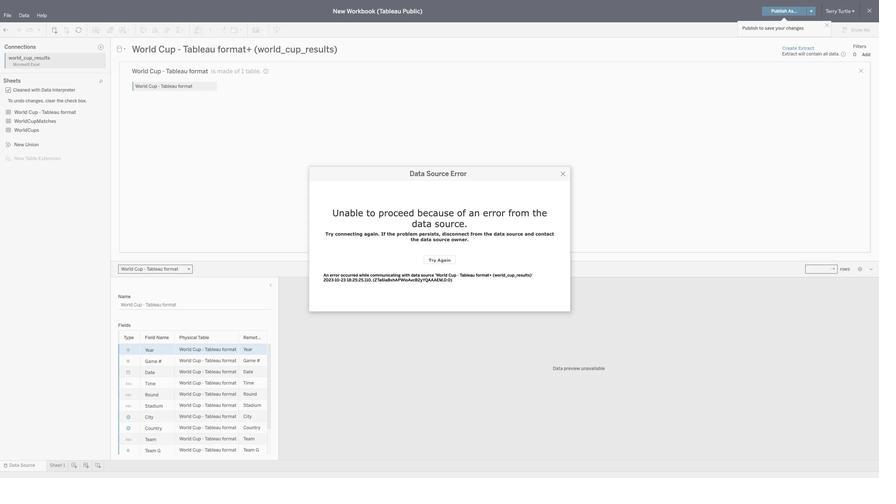 Task type: vqa. For each thing, say whether or not it's contained in the screenshot.
the Upload from computer 'button'
no



Task type: describe. For each thing, give the bounding box(es) containing it.
worldcupmatches
[[14, 119, 56, 124]]

0 horizontal spatial country
[[145, 426, 162, 432]]

0 horizontal spatial stadium
[[145, 404, 163, 409]]

world for team
[[179, 437, 192, 442]]

format for stadium
[[222, 403, 237, 409]]

clear sheet image
[[119, 26, 131, 34]]

2 horizontal spatial 1
[[242, 68, 244, 75]]

1 vertical spatial sheet 1
[[50, 464, 65, 469]]

rows
[[154, 53, 166, 58]]

sheets
[[3, 78, 21, 84]]

undo
[[14, 98, 24, 104]]

the up contact
[[533, 208, 548, 219]]

new workbook (tableau public)
[[333, 8, 423, 15]]

owner.
[[452, 237, 469, 243]]

1 horizontal spatial extract
[[799, 46, 815, 51]]

1 horizontal spatial date
[[244, 370, 253, 375]]

file
[[4, 13, 11, 18]]

data inside dialog
[[410, 170, 425, 178]]

save
[[765, 26, 775, 31]]

1 horizontal spatial city
[[244, 415, 252, 420]]

world cup - tableau format for game #
[[179, 359, 237, 364]]

show me
[[852, 28, 871, 33]]

world_cup_results
[[9, 55, 50, 61]]

with for cleaned with data interpreter
[[31, 88, 40, 93]]

format for team
[[222, 437, 237, 442]]

table for new
[[25, 156, 37, 161]]

try inside button
[[429, 258, 437, 263]]

0 vertical spatial of
[[235, 68, 240, 75]]

new table extension
[[14, 156, 61, 161]]

line for average line
[[34, 72, 43, 77]]

95% for median with 95% ci
[[42, 126, 52, 131]]

0 vertical spatial from
[[509, 208, 530, 219]]

an
[[469, 208, 480, 219]]

Name text field
[[118, 301, 271, 310]]

0 horizontal spatial sheet
[[50, 464, 62, 469]]

6 row from the top
[[118, 400, 268, 412]]

0 horizontal spatial game
[[145, 359, 158, 365]]

unable to proceed because of an error from the data source. dialog
[[309, 167, 571, 334]]

unable to proceed because of an error from the data source. try connecting again. if the problem persists, disconnect from the data source and contact the data source owner.
[[326, 208, 555, 243]]

trend line
[[16, 134, 37, 139]]

again.
[[364, 232, 380, 237]]

union
[[25, 142, 39, 148]]

cleaned with data interpreter
[[13, 88, 75, 93]]

world cup - tableau format for country
[[179, 426, 237, 431]]

world cup - tableau format for city
[[179, 415, 237, 420]]

0 horizontal spatial round
[[145, 393, 159, 398]]

1 horizontal spatial game
[[244, 359, 256, 364]]

new union
[[14, 142, 39, 148]]

publish as...
[[772, 9, 798, 14]]

average line
[[16, 72, 43, 77]]

An error occurred while communicating with data source 'World Cup - Tableau format+ (world_cup_results)'  2023-10-23 18:25:25.110, (ZTa6laBxhAPWloAvcB2yYQAAAEM,0:0) text field
[[323, 273, 559, 319]]

with for average with 95% ci
[[34, 119, 43, 124]]

undo image
[[2, 26, 10, 34]]

is
[[211, 68, 216, 75]]

fields
[[118, 323, 131, 328]]

connecting
[[335, 232, 363, 237]]

0 horizontal spatial date
[[145, 371, 155, 376]]

terry
[[827, 8, 838, 14]]

new for new workbook (tableau public)
[[333, 8, 346, 15]]

fit image
[[231, 26, 243, 34]]

ci for average with 95% ci
[[55, 119, 59, 124]]

and
[[525, 232, 534, 237]]

table.
[[246, 68, 261, 75]]

source.
[[435, 219, 468, 229]]

world cup - tableau format for year
[[179, 347, 237, 353]]

format for country
[[222, 426, 237, 431]]

as...
[[789, 9, 798, 14]]

cup for game #
[[193, 359, 201, 364]]

world for date
[[179, 370, 192, 375]]

median with quartiles
[[16, 79, 62, 85]]

error
[[451, 170, 467, 178]]

if
[[381, 232, 386, 237]]

connections
[[4, 44, 36, 50]]

swap rows and columns image
[[140, 26, 147, 34]]

source for data source
[[20, 464, 35, 469]]

totals
[[16, 94, 28, 100]]

changes
[[787, 26, 805, 31]]

format for team g
[[222, 448, 237, 453]]

tableau for date
[[205, 370, 221, 375]]

- for team
[[202, 437, 204, 442]]

tableau for team
[[205, 437, 221, 442]]

9 row from the top
[[118, 434, 268, 445]]

of inside unable to proceed because of an error from the data source. try connecting again. if the problem persists, disconnect from the data source and contact the data source owner.
[[457, 208, 466, 219]]

data preview unavailable
[[553, 367, 605, 372]]

public)
[[403, 8, 423, 15]]

1 horizontal spatial #
[[257, 359, 260, 364]]

2 horizontal spatial name
[[273, 335, 285, 341]]

unable
[[333, 208, 364, 219]]

cup for team g
[[193, 448, 201, 453]]

show labels image
[[207, 26, 214, 34]]

0 horizontal spatial g
[[157, 449, 161, 454]]

sort descending image
[[164, 26, 171, 34]]

world for time
[[179, 381, 192, 386]]

close image
[[824, 22, 831, 29]]

to
[[8, 98, 13, 104]]

contain
[[807, 51, 823, 57]]

unable to proceed because of an error from the data source. alert
[[310, 181, 571, 334]]

new for new table extension
[[14, 156, 24, 161]]

0 horizontal spatial 1
[[63, 464, 65, 469]]

add
[[863, 52, 871, 57]]

unavailable
[[582, 367, 605, 372]]

world cup - tableau format for stadium
[[179, 403, 237, 409]]

world cup - tableau format for team g
[[179, 448, 237, 453]]

grid containing type
[[118, 331, 285, 479]]

publish as... button
[[763, 7, 807, 16]]

sort ascending image
[[152, 26, 159, 34]]

analytics
[[34, 40, 56, 46]]

- for team g
[[202, 448, 204, 453]]

3 row from the top
[[118, 367, 268, 378]]

1 horizontal spatial team g
[[244, 448, 259, 453]]

0
[[854, 52, 857, 57]]

10 row from the top
[[118, 445, 268, 456]]

excel
[[31, 63, 40, 67]]

- for time
[[202, 381, 204, 386]]

world_cup_results microsoft excel
[[9, 55, 50, 67]]

physical
[[179, 335, 197, 341]]

constant line
[[16, 65, 45, 70]]

rows
[[841, 267, 851, 272]]

median for median with quartiles
[[16, 79, 31, 85]]

- for round
[[202, 392, 204, 397]]

create extract link
[[783, 45, 815, 51]]

1 horizontal spatial game #
[[244, 359, 260, 364]]

0 horizontal spatial city
[[145, 415, 154, 421]]

will
[[799, 51, 806, 57]]

add button
[[859, 51, 875, 58]]

format for time
[[222, 381, 237, 386]]

remote field name
[[244, 335, 285, 341]]

7 row from the top
[[118, 412, 268, 423]]

problem
[[397, 232, 418, 237]]

quartiles
[[42, 79, 62, 85]]

95% for average with 95% ci
[[44, 119, 54, 124]]

0 horizontal spatial time
[[145, 382, 156, 387]]

me
[[864, 28, 871, 33]]

format for year
[[222, 347, 237, 353]]

totals image
[[176, 26, 185, 34]]

preview
[[564, 367, 581, 372]]

field name
[[145, 335, 169, 341]]

1 horizontal spatial sheet 1
[[148, 67, 175, 77]]

1 horizontal spatial stadium
[[244, 403, 261, 409]]

tableau for year
[[205, 347, 221, 353]]

median for median with 95% ci
[[16, 126, 31, 131]]

1 horizontal spatial source
[[507, 232, 524, 237]]

cup for round
[[193, 392, 201, 397]]

- for country
[[202, 426, 204, 431]]

world for year
[[179, 347, 192, 353]]

- for city
[[202, 415, 204, 420]]

new for new union
[[14, 142, 24, 148]]

with for median with 95% ci
[[32, 126, 41, 131]]

box.
[[78, 98, 87, 104]]

pages
[[86, 40, 98, 45]]

cup for city
[[193, 415, 201, 420]]

0 horizontal spatial team g
[[145, 449, 161, 454]]

publish for publish to save your changes
[[743, 26, 759, 31]]

format
[[775, 41, 790, 46]]

0 horizontal spatial name
[[118, 294, 131, 300]]

box plot
[[16, 87, 33, 92]]



Task type: locate. For each thing, give the bounding box(es) containing it.
line down median with 95% ci on the top of the page
[[29, 134, 37, 139]]

grid
[[118, 331, 285, 479]]

terry turtle
[[827, 8, 852, 14]]

average up worldcups
[[16, 119, 33, 124]]

line up median with quartiles
[[34, 72, 43, 77]]

1 horizontal spatial round
[[244, 392, 257, 397]]

world for city
[[179, 415, 192, 420]]

from right owner.
[[471, 232, 483, 237]]

replay animation image up analytics
[[37, 27, 41, 32]]

table down union
[[25, 156, 37, 161]]

cup for country
[[193, 426, 201, 431]]

publish left save
[[743, 26, 759, 31]]

1 vertical spatial new
[[14, 142, 24, 148]]

disconnect
[[442, 232, 469, 237]]

ci
[[55, 119, 59, 124], [53, 126, 58, 131]]

world for country
[[179, 426, 192, 431]]

g
[[256, 448, 259, 453], [157, 449, 161, 454]]

tableau for stadium
[[205, 403, 221, 409]]

ci down average with 95% ci
[[53, 126, 58, 131]]

0 vertical spatial sheet
[[148, 67, 169, 77]]

game down remote
[[244, 359, 256, 364]]

contact
[[536, 232, 555, 237]]

1 average from the top
[[16, 72, 33, 77]]

world cup - tableau format is made of 1 table.
[[132, 68, 261, 75]]

tableau for round
[[205, 392, 221, 397]]

from up "and"
[[509, 208, 530, 219]]

team
[[244, 437, 255, 442], [145, 438, 156, 443], [244, 448, 255, 453], [145, 449, 156, 454]]

1 horizontal spatial table
[[198, 335, 209, 341]]

format workbook image
[[219, 26, 226, 34]]

field
[[145, 335, 155, 341], [261, 335, 272, 341]]

- for year
[[202, 347, 204, 353]]

year down remote
[[244, 347, 253, 353]]

0 horizontal spatial year
[[145, 348, 154, 353]]

0 horizontal spatial of
[[235, 68, 240, 75]]

0 vertical spatial to
[[760, 26, 764, 31]]

all
[[824, 51, 829, 57]]

game # down remote
[[244, 359, 260, 364]]

1 horizontal spatial year
[[244, 347, 253, 353]]

0 vertical spatial new
[[333, 8, 346, 15]]

with down 'average line'
[[32, 79, 41, 85]]

cup for year
[[193, 347, 201, 353]]

average down constant
[[16, 72, 33, 77]]

0 vertical spatial try
[[326, 232, 334, 237]]

ci down clear
[[55, 119, 59, 124]]

#
[[257, 359, 260, 364], [159, 359, 162, 365]]

show me button
[[840, 24, 878, 36]]

team g
[[244, 448, 259, 453], [145, 449, 161, 454]]

source for data source error
[[427, 170, 449, 178]]

redo image
[[14, 26, 22, 34]]

0 vertical spatial median
[[16, 79, 31, 85]]

date down remote
[[244, 370, 253, 375]]

0 vertical spatial source
[[427, 170, 449, 178]]

data source
[[9, 464, 35, 469]]

new worksheet image
[[92, 26, 102, 34]]

create extract
[[783, 46, 815, 51]]

cup for team
[[193, 437, 201, 442]]

1
[[170, 67, 175, 77], [242, 68, 244, 75], [63, 464, 65, 469]]

error
[[483, 208, 506, 219]]

extract will contain all data.
[[783, 51, 840, 57]]

replay animation image
[[26, 26, 34, 34], [37, 27, 41, 32]]

extension
[[38, 156, 61, 161]]

extract down create in the top of the page
[[783, 51, 798, 57]]

0 vertical spatial 95%
[[44, 119, 54, 124]]

- for game #
[[202, 359, 204, 364]]

line up 'average line'
[[36, 65, 45, 70]]

try left again
[[429, 258, 437, 263]]

world cup - tableau format
[[14, 110, 76, 115], [179, 347, 237, 353], [179, 359, 237, 364], [179, 370, 237, 375], [179, 381, 237, 386], [179, 392, 237, 397], [179, 403, 237, 409], [179, 415, 237, 420], [179, 426, 237, 431], [179, 437, 237, 442], [179, 448, 237, 453]]

download image
[[273, 26, 281, 34]]

0 vertical spatial average
[[16, 72, 33, 77]]

1 horizontal spatial to
[[760, 26, 764, 31]]

highlight image
[[194, 26, 203, 34]]

tableau for game #
[[205, 359, 221, 364]]

to
[[760, 26, 764, 31], [367, 208, 376, 219]]

game down field name
[[145, 359, 158, 365]]

tableau for time
[[205, 381, 221, 386]]

data right the problem
[[421, 237, 432, 243]]

1 horizontal spatial of
[[457, 208, 466, 219]]

data
[[19, 13, 29, 18], [4, 40, 15, 46], [41, 88, 51, 93], [410, 170, 425, 178], [553, 367, 563, 372], [9, 464, 19, 469]]

1 horizontal spatial sheet
[[148, 67, 169, 77]]

1 horizontal spatial source
[[427, 170, 449, 178]]

trend
[[16, 134, 27, 139]]

date down field name
[[145, 371, 155, 376]]

type
[[124, 335, 134, 341]]

publish to save your changes
[[743, 26, 805, 31]]

clear
[[45, 98, 56, 104]]

columns
[[154, 40, 173, 45]]

line for reference line
[[38, 158, 47, 163]]

world for stadium
[[179, 403, 192, 409]]

source inside dialog
[[427, 170, 449, 178]]

show/hide cards image
[[252, 26, 264, 34]]

persists,
[[419, 232, 441, 237]]

world cup - tableau format for team
[[179, 437, 237, 442]]

0 vertical spatial table
[[25, 156, 37, 161]]

publish inside publish as... button
[[772, 9, 788, 14]]

1 vertical spatial table
[[198, 335, 209, 341]]

plot
[[25, 87, 33, 92]]

1 horizontal spatial g
[[256, 448, 259, 453]]

world for round
[[179, 392, 192, 397]]

to inside unable to proceed because of an error from the data source. try connecting again. if the problem persists, disconnect from the data source and contact the data source owner.
[[367, 208, 376, 219]]

None text field
[[806, 265, 839, 274]]

field right type
[[145, 335, 155, 341]]

None text field
[[129, 44, 776, 55]]

try again
[[429, 258, 451, 263]]

tooltip
[[103, 131, 117, 135]]

marks
[[86, 79, 99, 84]]

tableau
[[166, 68, 188, 75], [42, 110, 59, 115], [205, 347, 221, 353], [205, 359, 221, 364], [205, 370, 221, 375], [205, 381, 221, 386], [205, 392, 221, 397], [205, 403, 221, 409], [205, 415, 221, 420], [205, 426, 221, 431], [205, 437, 221, 442], [205, 448, 221, 453]]

95%
[[44, 119, 54, 124], [42, 126, 52, 131]]

2 median from the top
[[16, 126, 31, 131]]

sheet down rows
[[148, 67, 169, 77]]

sheet
[[148, 67, 169, 77], [50, 464, 62, 469]]

1 horizontal spatial name
[[156, 335, 169, 341]]

from
[[509, 208, 530, 219], [471, 232, 483, 237]]

1 horizontal spatial from
[[509, 208, 530, 219]]

format for game #
[[222, 359, 237, 364]]

new data source image
[[51, 26, 59, 34]]

1 vertical spatial try
[[429, 258, 437, 263]]

0 horizontal spatial #
[[159, 359, 162, 365]]

1 vertical spatial sheet
[[50, 464, 62, 469]]

data up persists,
[[412, 219, 432, 229]]

game
[[244, 359, 256, 364], [145, 359, 158, 365]]

create
[[783, 46, 798, 51]]

data down error
[[494, 232, 505, 237]]

of left an
[[457, 208, 466, 219]]

median with 95% ci
[[16, 126, 58, 131]]

0 vertical spatial sheet 1
[[148, 67, 175, 77]]

to undo changes, clear the check box.
[[8, 98, 87, 104]]

world cup - tableau format for time
[[179, 381, 237, 386]]

publish for publish as...
[[772, 9, 788, 14]]

(tableau
[[377, 8, 402, 15]]

0 horizontal spatial publish
[[743, 26, 759, 31]]

cup for time
[[193, 381, 201, 386]]

format for city
[[222, 415, 237, 420]]

row
[[118, 344, 268, 356], [118, 356, 268, 367], [118, 367, 268, 378], [118, 378, 268, 389], [118, 389, 268, 400], [118, 400, 268, 412], [118, 412, 268, 423], [118, 423, 268, 434], [118, 434, 268, 445], [118, 445, 268, 456]]

line
[[36, 65, 45, 70], [34, 72, 43, 77], [29, 134, 37, 139], [38, 158, 47, 163]]

median up box plot
[[16, 79, 31, 85]]

tableau for city
[[205, 415, 221, 420]]

data source error
[[410, 170, 467, 178]]

microsoft
[[13, 63, 30, 67]]

# down remote field name
[[257, 359, 260, 364]]

row group
[[118, 344, 268, 456]]

1 vertical spatial average
[[16, 119, 33, 124]]

0 horizontal spatial field
[[145, 335, 155, 341]]

2 field from the left
[[261, 335, 272, 341]]

95% down average with 95% ci
[[42, 126, 52, 131]]

4 row from the top
[[118, 378, 268, 389]]

- for date
[[202, 370, 204, 375]]

1 vertical spatial of
[[457, 208, 466, 219]]

to for unable
[[367, 208, 376, 219]]

new left workbook
[[333, 8, 346, 15]]

sheet right data source
[[50, 464, 62, 469]]

0 vertical spatial extract
[[799, 46, 815, 51]]

2 vertical spatial new
[[14, 156, 24, 161]]

data
[[412, 219, 432, 229], [494, 232, 505, 237], [421, 237, 432, 243]]

sheet 1 right data source
[[50, 464, 65, 469]]

of right made
[[235, 68, 240, 75]]

1 horizontal spatial 1
[[170, 67, 175, 77]]

world for team g
[[179, 448, 192, 453]]

game # down field name
[[145, 359, 162, 365]]

tableau for team g
[[205, 448, 221, 453]]

1 horizontal spatial try
[[429, 258, 437, 263]]

sheet 1 down rows
[[148, 67, 175, 77]]

proceed
[[379, 208, 415, 219]]

made
[[217, 68, 233, 75]]

1 vertical spatial ci
[[53, 126, 58, 131]]

stadium
[[244, 403, 261, 409], [145, 404, 163, 409]]

cleaned
[[13, 88, 30, 93]]

your
[[776, 26, 786, 31]]

refresh data source image
[[75, 26, 82, 34]]

1 vertical spatial 95%
[[42, 126, 52, 131]]

new down custom on the top left of page
[[14, 156, 24, 161]]

name up the fields
[[118, 294, 131, 300]]

the
[[57, 98, 64, 104], [533, 208, 548, 219], [387, 232, 396, 237], [484, 232, 493, 237], [411, 237, 419, 243]]

caption
[[775, 55, 795, 62]]

because
[[418, 208, 454, 219]]

table right the physical
[[198, 335, 209, 341]]

1 vertical spatial source
[[20, 464, 35, 469]]

line for constant line
[[36, 65, 45, 70]]

world for game #
[[179, 359, 192, 364]]

help
[[37, 13, 47, 18]]

custom
[[7, 148, 25, 154]]

2 row from the top
[[118, 356, 268, 367]]

the right clear
[[57, 98, 64, 104]]

1 horizontal spatial publish
[[772, 9, 788, 14]]

average with 95% ci
[[16, 119, 59, 124]]

table for physical
[[198, 335, 209, 341]]

1 horizontal spatial time
[[244, 381, 254, 386]]

line for trend line
[[29, 134, 37, 139]]

1 row from the top
[[118, 344, 268, 356]]

try inside unable to proceed because of an error from the data source. try connecting again. if the problem persists, disconnect from the data source and contact the data source owner.
[[326, 232, 334, 237]]

0 horizontal spatial to
[[367, 208, 376, 219]]

1 vertical spatial extract
[[783, 51, 798, 57]]

row group containing world cup - tableau format
[[118, 344, 268, 456]]

0 horizontal spatial source
[[20, 464, 35, 469]]

8 row from the top
[[118, 423, 268, 434]]

the down error
[[484, 232, 493, 237]]

size
[[106, 110, 114, 115]]

the right if at the left of page
[[387, 232, 396, 237]]

0 horizontal spatial sheet 1
[[50, 464, 65, 469]]

world cup - tableau format for round
[[179, 392, 237, 397]]

source
[[427, 170, 449, 178], [20, 464, 35, 469]]

average for average line
[[16, 72, 33, 77]]

pause auto updates image
[[63, 26, 70, 34]]

try left connecting
[[326, 232, 334, 237]]

tableau for country
[[205, 426, 221, 431]]

# down field name
[[159, 359, 162, 365]]

year
[[244, 347, 253, 353], [145, 348, 154, 353]]

remote
[[244, 335, 260, 341]]

median up trend
[[16, 126, 31, 131]]

1 vertical spatial from
[[471, 232, 483, 237]]

-
[[163, 68, 165, 75], [39, 110, 41, 115], [202, 347, 204, 353], [202, 359, 204, 364], [202, 370, 204, 375], [202, 381, 204, 386], [202, 392, 204, 397], [202, 403, 204, 409], [202, 415, 204, 420], [202, 426, 204, 431], [202, 437, 204, 442], [202, 448, 204, 453]]

1 field from the left
[[145, 335, 155, 341]]

with down 'worldcupmatches'
[[32, 126, 41, 131]]

changes,
[[26, 98, 44, 104]]

name left the physical
[[156, 335, 169, 341]]

with down median with quartiles
[[31, 88, 40, 93]]

1 horizontal spatial country
[[244, 426, 261, 431]]

format
[[189, 68, 208, 75], [61, 110, 76, 115], [222, 347, 237, 353], [222, 359, 237, 364], [222, 370, 237, 375], [222, 381, 237, 386], [222, 392, 237, 397], [222, 403, 237, 409], [222, 415, 237, 420], [222, 426, 237, 431], [222, 437, 237, 442], [222, 448, 237, 453]]

cup for stadium
[[193, 403, 201, 409]]

1 horizontal spatial replay animation image
[[37, 27, 41, 32]]

0 vertical spatial publish
[[772, 9, 788, 14]]

format for date
[[222, 370, 237, 375]]

0 horizontal spatial replay animation image
[[26, 26, 34, 34]]

new up custom on the top left of page
[[14, 142, 24, 148]]

95% up median with 95% ci on the top of the page
[[44, 119, 54, 124]]

to up again.
[[367, 208, 376, 219]]

name right remote
[[273, 335, 285, 341]]

0 vertical spatial ci
[[55, 119, 59, 124]]

reference line
[[16, 158, 47, 163]]

year down field name
[[145, 348, 154, 353]]

constant
[[16, 65, 35, 70]]

1 vertical spatial publish
[[743, 26, 759, 31]]

ci for median with 95% ci
[[53, 126, 58, 131]]

collapse image
[[68, 41, 73, 45]]

0 horizontal spatial game #
[[145, 359, 162, 365]]

publish left as...
[[772, 9, 788, 14]]

1 vertical spatial to
[[367, 208, 376, 219]]

- for stadium
[[202, 403, 204, 409]]

format for round
[[222, 392, 237, 397]]

2 average from the top
[[16, 119, 33, 124]]

with for median with quartiles
[[32, 79, 41, 85]]

workbook
[[347, 8, 376, 15]]

worldcups
[[14, 128, 39, 133]]

time
[[244, 381, 254, 386], [145, 382, 156, 387]]

duplicate image
[[107, 26, 114, 34]]

to for publish
[[760, 26, 764, 31]]

try again button
[[424, 256, 456, 264]]

cup for date
[[193, 370, 201, 375]]

filters
[[854, 44, 867, 49]]

the left persists,
[[411, 237, 419, 243]]

average for average with 95% ci
[[16, 119, 33, 124]]

world cup - tableau format for date
[[179, 370, 237, 375]]

of
[[235, 68, 240, 75], [457, 208, 466, 219]]

1 median from the top
[[16, 79, 31, 85]]

0 horizontal spatial extract
[[783, 51, 798, 57]]

data.
[[830, 51, 840, 57]]

0 horizontal spatial try
[[326, 232, 334, 237]]

box
[[16, 87, 24, 92]]

0 horizontal spatial source
[[433, 237, 450, 243]]

to left save
[[760, 26, 764, 31]]

0 horizontal spatial table
[[25, 156, 37, 161]]

5 row from the top
[[118, 389, 268, 400]]

extract up will
[[799, 46, 815, 51]]

physical table
[[179, 335, 209, 341]]

sheet 1
[[148, 67, 175, 77], [50, 464, 65, 469]]

replay animation image right redo icon
[[26, 26, 34, 34]]

line right reference
[[38, 158, 47, 163]]

1 vertical spatial median
[[16, 126, 31, 131]]

0 horizontal spatial from
[[471, 232, 483, 237]]

1 horizontal spatial field
[[261, 335, 272, 341]]

with up median with 95% ci on the top of the page
[[34, 119, 43, 124]]

field right remote
[[261, 335, 272, 341]]



